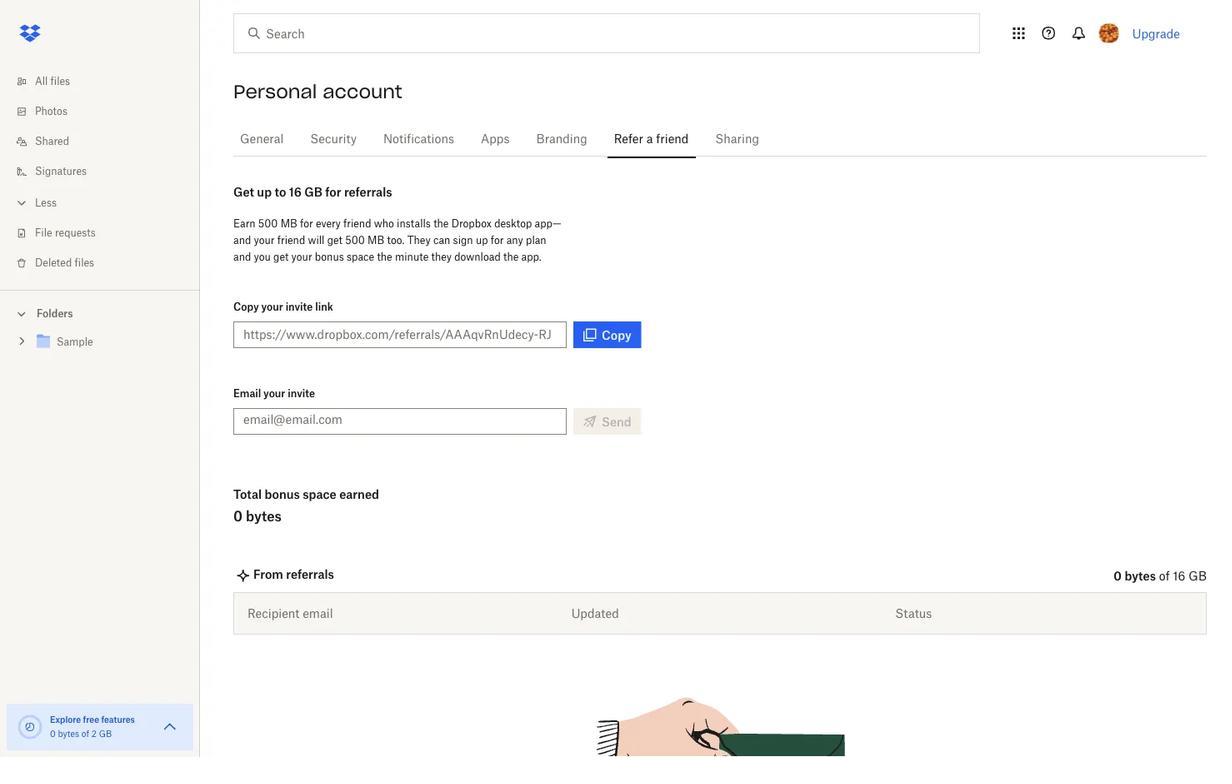 Task type: vqa. For each thing, say whether or not it's contained in the screenshot.
launch
no



Task type: describe. For each thing, give the bounding box(es) containing it.
too.
[[387, 234, 405, 246]]

recipient email
[[248, 607, 333, 621]]

general tab
[[233, 119, 290, 159]]

installs
[[397, 217, 431, 230]]

desktop
[[495, 217, 532, 230]]

to
[[275, 185, 286, 199]]

0 horizontal spatial 500
[[258, 217, 278, 230]]

plan
[[526, 234, 547, 246]]

you
[[254, 251, 271, 263]]

all
[[35, 77, 48, 87]]

all files
[[35, 77, 70, 87]]

deleted
[[35, 258, 72, 268]]

folders button
[[0, 301, 200, 326]]

2 horizontal spatial 0
[[1114, 569, 1122, 583]]

1 and from the top
[[233, 234, 251, 246]]

shared link
[[13, 127, 200, 157]]

file requests
[[35, 228, 96, 238]]

file
[[35, 228, 52, 238]]

2 horizontal spatial for
[[491, 234, 504, 246]]

space inside total bonus space earned 0 bytes
[[303, 487, 337, 501]]

any
[[507, 234, 523, 246]]

get up to 16 gb for referrals
[[233, 185, 392, 199]]

photos
[[35, 107, 68, 117]]

every
[[316, 217, 341, 230]]

0 vertical spatial referrals
[[344, 185, 392, 199]]

0 horizontal spatial the
[[377, 251, 392, 263]]

your down you in the left of the page
[[261, 301, 283, 313]]

free
[[83, 715, 99, 725]]

gb for to
[[305, 185, 323, 199]]

0 horizontal spatial referrals
[[286, 568, 334, 582]]

earned
[[339, 487, 379, 501]]

requests
[[55, 228, 96, 238]]

dropbox image
[[13, 17, 47, 50]]

branding
[[537, 133, 588, 145]]

invite for email your invite
[[288, 387, 315, 400]]

app.
[[522, 251, 542, 263]]

deleted files link
[[13, 248, 200, 278]]

explore
[[50, 715, 81, 725]]

quota usage element
[[17, 714, 43, 741]]

copy button
[[574, 322, 642, 348]]

16 for of
[[1174, 571, 1186, 583]]

16 for to
[[289, 185, 302, 199]]

they
[[407, 234, 431, 246]]

will
[[308, 234, 325, 246]]

personal account
[[233, 80, 402, 103]]

1 horizontal spatial the
[[434, 217, 449, 230]]

can
[[433, 234, 450, 246]]

Email your invite text field
[[243, 410, 557, 429]]

who
[[374, 217, 394, 230]]

refer a friend tab
[[608, 119, 696, 159]]

get
[[233, 185, 254, 199]]

app—
[[535, 217, 562, 230]]

0 inside explore free features 0 bytes of 2 gb
[[50, 731, 56, 740]]

sharing
[[716, 133, 759, 145]]

from
[[253, 568, 283, 582]]

refer a friend
[[614, 133, 689, 145]]

2 and from the top
[[233, 251, 251, 263]]

1 horizontal spatial friend
[[344, 217, 371, 230]]

a
[[647, 133, 653, 145]]

space inside earn 500 mb for every friend who installs the dropbox desktop app— and your friend will get 500 mb too. they can sign up for any plan and you get your bonus space the minute they download the app.
[[347, 251, 375, 263]]

minute
[[395, 251, 429, 263]]

1 vertical spatial bytes
[[1125, 569, 1156, 583]]

email your invite
[[233, 387, 315, 400]]

they
[[431, 251, 452, 263]]

0 bytes of 16 gb
[[1114, 569, 1207, 583]]

files for deleted files
[[75, 258, 94, 268]]

1 horizontal spatial mb
[[368, 234, 385, 246]]

dropbox
[[452, 217, 492, 230]]



Task type: locate. For each thing, give the bounding box(es) containing it.
0 horizontal spatial up
[[257, 185, 272, 199]]

invite right email
[[288, 387, 315, 400]]

friend right a
[[656, 133, 689, 145]]

for up the every
[[325, 185, 341, 199]]

referrals
[[344, 185, 392, 199], [286, 568, 334, 582]]

signatures link
[[13, 157, 200, 187]]

for
[[325, 185, 341, 199], [300, 217, 313, 230], [491, 234, 504, 246]]

the down any
[[504, 251, 519, 263]]

mb down who
[[368, 234, 385, 246]]

personal
[[233, 80, 317, 103]]

0 horizontal spatial 16
[[289, 185, 302, 199]]

get down the every
[[327, 234, 343, 246]]

1 horizontal spatial referrals
[[344, 185, 392, 199]]

gb inside 0 bytes of 16 gb
[[1189, 571, 1207, 583]]

1 vertical spatial up
[[476, 234, 488, 246]]

files
[[50, 77, 70, 87], [75, 258, 94, 268]]

1 vertical spatial 0
[[1114, 569, 1122, 583]]

0 horizontal spatial bytes
[[58, 731, 79, 740]]

photos link
[[13, 97, 200, 127]]

0 horizontal spatial gb
[[99, 731, 112, 740]]

signatures
[[35, 167, 87, 177]]

space down who
[[347, 251, 375, 263]]

0 horizontal spatial for
[[300, 217, 313, 230]]

2 horizontal spatial friend
[[656, 133, 689, 145]]

list containing all files
[[0, 57, 200, 290]]

0 inside total bonus space earned 0 bytes
[[233, 509, 243, 525]]

email
[[233, 387, 261, 400]]

total bonus space earned 0 bytes
[[233, 487, 379, 525]]

500 right will on the left top
[[345, 234, 365, 246]]

features
[[101, 715, 135, 725]]

2 horizontal spatial bytes
[[1125, 569, 1156, 583]]

copy
[[233, 301, 259, 313], [602, 328, 632, 342]]

0 vertical spatial space
[[347, 251, 375, 263]]

your
[[254, 234, 275, 246], [291, 251, 312, 263], [261, 301, 283, 313], [264, 387, 285, 400]]

1 horizontal spatial up
[[476, 234, 488, 246]]

shared
[[35, 137, 69, 147]]

1 horizontal spatial bytes
[[246, 509, 282, 525]]

and left you in the left of the page
[[233, 251, 251, 263]]

account
[[323, 80, 402, 103]]

files for all files
[[50, 77, 70, 87]]

2 vertical spatial friend
[[277, 234, 305, 246]]

invite left link on the top of page
[[286, 301, 313, 313]]

0 vertical spatial and
[[233, 234, 251, 246]]

less image
[[13, 195, 30, 211]]

file requests link
[[13, 218, 200, 248]]

mb down to
[[281, 217, 297, 230]]

files right deleted
[[75, 258, 94, 268]]

upgrade
[[1133, 26, 1181, 40]]

0 vertical spatial of
[[1160, 571, 1170, 583]]

less
[[35, 198, 57, 208]]

tab list containing general
[[233, 117, 1207, 159]]

earn
[[233, 217, 256, 230]]

1 vertical spatial gb
[[1189, 571, 1207, 583]]

1 horizontal spatial space
[[347, 251, 375, 263]]

1 vertical spatial friend
[[344, 217, 371, 230]]

of inside explore free features 0 bytes of 2 gb
[[82, 731, 89, 740]]

0 vertical spatial for
[[325, 185, 341, 199]]

all files link
[[13, 67, 200, 97]]

2
[[92, 731, 97, 740]]

friend left who
[[344, 217, 371, 230]]

notifications
[[384, 133, 454, 145]]

0 horizontal spatial friend
[[277, 234, 305, 246]]

Search text field
[[266, 24, 945, 43]]

0 horizontal spatial bonus
[[265, 487, 300, 501]]

copy inside copy 'button'
[[602, 328, 632, 342]]

invite
[[286, 301, 313, 313], [288, 387, 315, 400]]

friend inside tab
[[656, 133, 689, 145]]

explore free features 0 bytes of 2 gb
[[50, 715, 135, 740]]

1 vertical spatial 16
[[1174, 571, 1186, 583]]

up left to
[[257, 185, 272, 199]]

0 vertical spatial files
[[50, 77, 70, 87]]

1 vertical spatial referrals
[[286, 568, 334, 582]]

1 horizontal spatial get
[[327, 234, 343, 246]]

bonus down will on the left top
[[315, 251, 344, 263]]

1 vertical spatial of
[[82, 731, 89, 740]]

upgrade link
[[1133, 26, 1181, 40]]

security tab
[[304, 119, 364, 159]]

0 vertical spatial 500
[[258, 217, 278, 230]]

1 vertical spatial files
[[75, 258, 94, 268]]

friend left will on the left top
[[277, 234, 305, 246]]

1 vertical spatial mb
[[368, 234, 385, 246]]

0 horizontal spatial get
[[274, 251, 289, 263]]

of inside 0 bytes of 16 gb
[[1160, 571, 1170, 583]]

space
[[347, 251, 375, 263], [303, 487, 337, 501]]

download
[[455, 251, 501, 263]]

1 vertical spatial for
[[300, 217, 313, 230]]

gb inside explore free features 0 bytes of 2 gb
[[99, 731, 112, 740]]

1 vertical spatial invite
[[288, 387, 315, 400]]

0 horizontal spatial space
[[303, 487, 337, 501]]

2 horizontal spatial gb
[[1189, 571, 1207, 583]]

mb
[[281, 217, 297, 230], [368, 234, 385, 246]]

1 horizontal spatial 500
[[345, 234, 365, 246]]

0 vertical spatial bonus
[[315, 251, 344, 263]]

total
[[233, 487, 262, 501]]

bonus
[[315, 251, 344, 263], [265, 487, 300, 501]]

0 horizontal spatial of
[[82, 731, 89, 740]]

deleted files
[[35, 258, 94, 268]]

branding tab
[[530, 119, 594, 159]]

and down earn
[[233, 234, 251, 246]]

500
[[258, 217, 278, 230], [345, 234, 365, 246]]

0 horizontal spatial copy
[[233, 301, 259, 313]]

1 horizontal spatial for
[[325, 185, 341, 199]]

16 inside 0 bytes of 16 gb
[[1174, 571, 1186, 583]]

up up download
[[476, 234, 488, 246]]

0 horizontal spatial mb
[[281, 217, 297, 230]]

sharing tab
[[709, 119, 766, 159]]

invite for copy your invite link
[[286, 301, 313, 313]]

1 horizontal spatial of
[[1160, 571, 1170, 583]]

0 vertical spatial copy
[[233, 301, 259, 313]]

0 vertical spatial invite
[[286, 301, 313, 313]]

status
[[896, 607, 932, 621]]

2 vertical spatial 0
[[50, 731, 56, 740]]

16
[[289, 185, 302, 199], [1174, 571, 1186, 583]]

space left earned at left
[[303, 487, 337, 501]]

None text field
[[243, 325, 553, 343]]

0 vertical spatial up
[[257, 185, 272, 199]]

copy your invite link
[[233, 301, 333, 313]]

0 horizontal spatial files
[[50, 77, 70, 87]]

link
[[315, 301, 333, 313]]

1 vertical spatial 500
[[345, 234, 365, 246]]

1 vertical spatial and
[[233, 251, 251, 263]]

sample
[[57, 338, 93, 348]]

earn 500 mb for every friend who installs the dropbox desktop app— and your friend will get 500 mb too. they can sign up for any plan and you get your bonus space the minute they download the app.
[[233, 217, 562, 263]]

2 vertical spatial gb
[[99, 731, 112, 740]]

gb for of
[[1189, 571, 1207, 583]]

0 horizontal spatial 0
[[50, 731, 56, 740]]

apps
[[481, 133, 510, 145]]

your up you in the left of the page
[[254, 234, 275, 246]]

bytes
[[246, 509, 282, 525], [1125, 569, 1156, 583], [58, 731, 79, 740]]

sample link
[[33, 331, 187, 354]]

copy for copy your invite link
[[233, 301, 259, 313]]

notifications tab
[[377, 119, 461, 159]]

bonus inside total bonus space earned 0 bytes
[[265, 487, 300, 501]]

list
[[0, 57, 200, 290]]

for up will on the left top
[[300, 217, 313, 230]]

2 horizontal spatial the
[[504, 251, 519, 263]]

0 vertical spatial bytes
[[246, 509, 282, 525]]

files right all
[[50, 77, 70, 87]]

0 vertical spatial mb
[[281, 217, 297, 230]]

folders
[[37, 308, 73, 320]]

1 vertical spatial space
[[303, 487, 337, 501]]

tab list
[[233, 117, 1207, 159]]

referrals up email
[[286, 568, 334, 582]]

0
[[233, 509, 243, 525], [1114, 569, 1122, 583], [50, 731, 56, 740]]

2 vertical spatial bytes
[[58, 731, 79, 740]]

your down will on the left top
[[291, 251, 312, 263]]

apps tab
[[474, 119, 516, 159]]

get right you in the left of the page
[[274, 251, 289, 263]]

1 vertical spatial get
[[274, 251, 289, 263]]

bonus right "total"
[[265, 487, 300, 501]]

the
[[434, 217, 449, 230], [377, 251, 392, 263], [504, 251, 519, 263]]

bonus inside earn 500 mb for every friend who installs the dropbox desktop app— and your friend will get 500 mb too. they can sign up for any plan and you get your bonus space the minute they download the app.
[[315, 251, 344, 263]]

1 horizontal spatial files
[[75, 258, 94, 268]]

the up can
[[434, 217, 449, 230]]

account menu image
[[1099, 23, 1119, 43]]

from referrals
[[253, 568, 334, 582]]

recipient
[[248, 607, 300, 621]]

0 vertical spatial get
[[327, 234, 343, 246]]

get
[[327, 234, 343, 246], [274, 251, 289, 263]]

sign
[[453, 234, 473, 246]]

0 vertical spatial 0
[[233, 509, 243, 525]]

1 horizontal spatial gb
[[305, 185, 323, 199]]

1 horizontal spatial bonus
[[315, 251, 344, 263]]

0 vertical spatial friend
[[656, 133, 689, 145]]

of
[[1160, 571, 1170, 583], [82, 731, 89, 740]]

0 vertical spatial 16
[[289, 185, 302, 199]]

your right email
[[264, 387, 285, 400]]

1 horizontal spatial 0
[[233, 509, 243, 525]]

and
[[233, 234, 251, 246], [233, 251, 251, 263]]

referrals up who
[[344, 185, 392, 199]]

copy for copy
[[602, 328, 632, 342]]

friend
[[656, 133, 689, 145], [344, 217, 371, 230], [277, 234, 305, 246]]

1 vertical spatial bonus
[[265, 487, 300, 501]]

1 horizontal spatial copy
[[602, 328, 632, 342]]

0 vertical spatial gb
[[305, 185, 323, 199]]

the down too.
[[377, 251, 392, 263]]

refer
[[614, 133, 644, 145]]

500 right earn
[[258, 217, 278, 230]]

security
[[310, 133, 357, 145]]

email
[[303, 607, 333, 621]]

2 vertical spatial for
[[491, 234, 504, 246]]

1 vertical spatial copy
[[602, 328, 632, 342]]

1 horizontal spatial 16
[[1174, 571, 1186, 583]]

up inside earn 500 mb for every friend who installs the dropbox desktop app— and your friend will get 500 mb too. they can sign up for any plan and you get your bonus space the minute they download the app.
[[476, 234, 488, 246]]

general
[[240, 133, 284, 145]]

updated
[[572, 607, 619, 621]]

bytes inside explore free features 0 bytes of 2 gb
[[58, 731, 79, 740]]

gb
[[305, 185, 323, 199], [1189, 571, 1207, 583], [99, 731, 112, 740]]

bytes inside total bonus space earned 0 bytes
[[246, 509, 282, 525]]

up
[[257, 185, 272, 199], [476, 234, 488, 246]]

for left any
[[491, 234, 504, 246]]



